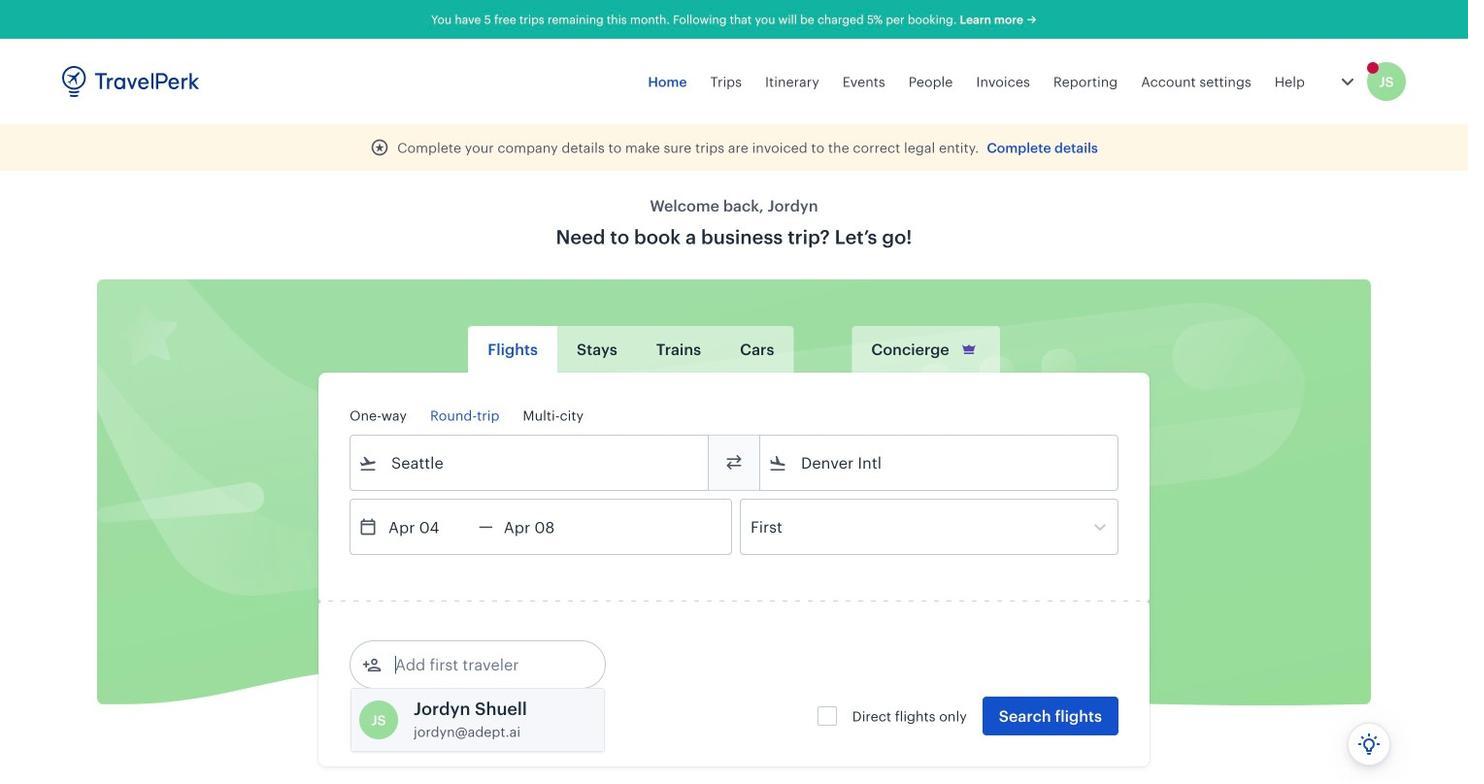 Task type: vqa. For each thing, say whether or not it's contained in the screenshot.
British Airways icon
no



Task type: locate. For each thing, give the bounding box(es) containing it.
Return text field
[[493, 500, 594, 554]]



Task type: describe. For each thing, give the bounding box(es) containing it.
Depart text field
[[378, 500, 479, 554]]

Add first traveler search field
[[382, 650, 584, 681]]

To search field
[[787, 448, 1092, 479]]

From search field
[[378, 448, 683, 479]]



